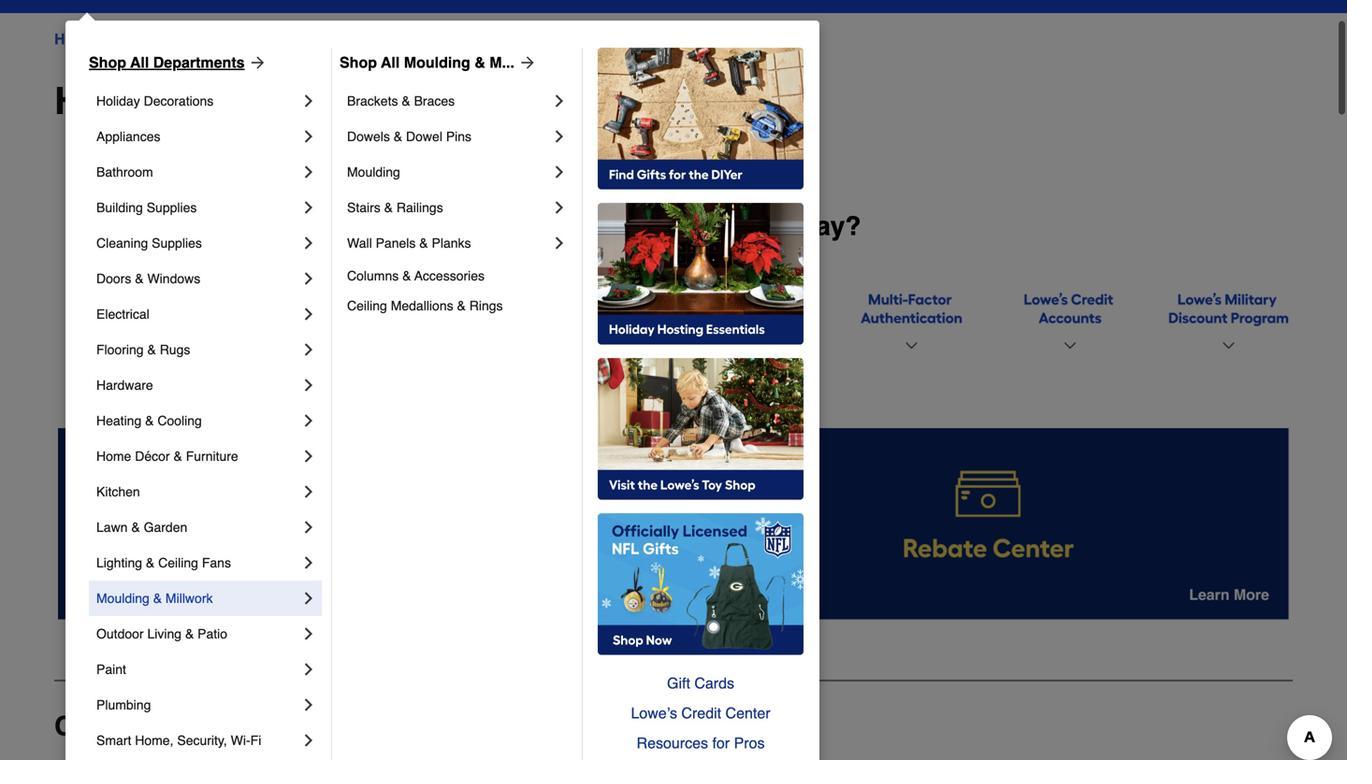 Task type: describe. For each thing, give the bounding box(es) containing it.
my lowe's. image
[[530, 271, 659, 364]]

kitchen
[[96, 485, 140, 500]]

smart
[[96, 734, 131, 749]]

cleaning supplies
[[96, 236, 202, 251]]

moulding link
[[347, 154, 550, 190]]

credit
[[682, 705, 722, 722]]

shipping and delivery. delivery truck icon. image
[[58, 429, 659, 620]]

& left planks
[[419, 236, 428, 251]]

cleaning
[[96, 236, 148, 251]]

repairs, warranties and protection plans. image
[[371, 271, 500, 364]]

installation support. image
[[213, 271, 342, 364]]

lighting & ceiling fans link
[[96, 546, 299, 581]]

all for departments
[[130, 54, 149, 71]]

lowe's credit accounts. image
[[1006, 271, 1135, 364]]

lawn & garden link
[[96, 510, 299, 546]]

home for home
[[54, 30, 96, 48]]

chevron right image for paint
[[299, 661, 318, 679]]

chevron right image for stairs & railings
[[550, 198, 569, 217]]

lawn & garden
[[96, 520, 187, 535]]

chevron right image for plumbing
[[299, 696, 318, 715]]

chevron right image for heating & cooling
[[299, 412, 318, 430]]

heating
[[96, 414, 142, 429]]

bathroom
[[96, 165, 153, 180]]

chevron right image for moulding
[[550, 163, 569, 182]]

building
[[96, 200, 143, 215]]

chevron right image for kitchen
[[299, 483, 318, 502]]

& right the décor
[[174, 449, 182, 464]]

windows
[[147, 271, 200, 286]]

0 horizontal spatial help
[[54, 80, 135, 123]]

rebate center. rebate coupons icon. image
[[689, 429, 1289, 620]]

you
[[715, 211, 763, 241]]

resources for pros link
[[598, 729, 804, 759]]

brackets & braces
[[347, 94, 455, 109]]

hardware link
[[96, 368, 299, 403]]

pros
[[734, 735, 765, 752]]

columns & accessories link
[[347, 261, 569, 291]]

chevron right image for wall panels & planks
[[550, 234, 569, 253]]

dowels & dowel pins
[[347, 129, 472, 144]]

ceiling medallions & rings link
[[347, 291, 569, 321]]

& left patio
[[185, 627, 194, 642]]

doors & windows
[[96, 271, 200, 286]]

lowe's credit center link
[[598, 699, 804, 729]]

shop all moulding & m...
[[340, 54, 515, 71]]

décor
[[135, 449, 170, 464]]

home décor & furniture link
[[96, 439, 299, 474]]

& left 'cooling'
[[145, 414, 154, 429]]

how can we help you today?
[[486, 211, 861, 241]]

home for home décor & furniture
[[96, 449, 131, 464]]

holiday
[[96, 94, 140, 109]]

2 horizontal spatial moulding
[[404, 54, 470, 71]]

holiday decorations link
[[96, 83, 299, 119]]

dowels & dowel pins link
[[347, 119, 550, 154]]

chevron right image for moulding & millwork
[[299, 589, 318, 608]]

braces
[[414, 94, 455, 109]]

rings
[[469, 298, 503, 313]]

chevron right image for lighting & ceiling fans
[[299, 554, 318, 573]]

moulding & millwork
[[96, 591, 213, 606]]

smart home, security, wi-fi
[[96, 734, 261, 749]]

orders
[[54, 712, 140, 742]]

brackets
[[347, 94, 398, 109]]

heating & cooling
[[96, 414, 202, 429]]

& inside 'link'
[[394, 129, 402, 144]]

doors & windows link
[[96, 261, 299, 297]]

arrow right image for shop all departments
[[245, 53, 267, 72]]

flooring
[[96, 342, 144, 357]]

home,
[[135, 734, 174, 749]]

garden
[[144, 520, 187, 535]]

& left the rings
[[457, 298, 466, 313]]

columns
[[347, 269, 399, 284]]

electrical
[[96, 307, 150, 322]]

cards
[[695, 675, 735, 692]]

dowels
[[347, 129, 390, 144]]

& right lighting
[[146, 556, 155, 571]]

appliances
[[96, 129, 160, 144]]

stairs & railings link
[[347, 190, 550, 226]]

chevron right image for smart home, security, wi-fi
[[299, 732, 318, 750]]

fi
[[250, 734, 261, 749]]

& right lawn at the bottom
[[131, 520, 140, 535]]

brackets & braces link
[[347, 83, 550, 119]]

flooring & rugs link
[[96, 332, 299, 368]]

shop for shop all moulding & m...
[[340, 54, 377, 71]]

chevron right image for home décor & furniture
[[299, 447, 318, 466]]

panels
[[376, 236, 416, 251]]

chevron right image for bathroom
[[299, 163, 318, 182]]

millwork
[[166, 591, 213, 606]]

wi-
[[231, 734, 250, 749]]

heating & cooling link
[[96, 403, 299, 439]]

furniture
[[186, 449, 238, 464]]

ceiling medallions & rings
[[347, 298, 503, 313]]

departments
[[153, 54, 245, 71]]

chevron right image for cleaning supplies
[[299, 234, 318, 253]]

chevron right image for building supplies
[[299, 198, 318, 217]]

flooring & rugs
[[96, 342, 190, 357]]

& left rugs
[[147, 342, 156, 357]]

moulding for moulding & millwork
[[96, 591, 150, 606]]

fans
[[202, 556, 231, 571]]

& right stairs
[[384, 200, 393, 215]]

0 vertical spatial ceiling
[[347, 298, 387, 313]]

holiday decorations
[[96, 94, 214, 109]]



Task type: vqa. For each thing, say whether or not it's contained in the screenshot.
f
no



Task type: locate. For each thing, give the bounding box(es) containing it.
1 arrow right image from the left
[[245, 53, 267, 72]]

moulding & millwork link
[[96, 581, 299, 617]]

resources
[[637, 735, 708, 752]]

chevron right image for hardware
[[299, 376, 318, 395]]

lighting
[[96, 556, 142, 571]]

home
[[54, 30, 96, 48], [96, 449, 131, 464]]

m...
[[490, 54, 515, 71]]

& down wall panels & planks
[[402, 269, 411, 284]]

how
[[486, 211, 541, 241]]

chevron right image for electrical
[[299, 305, 318, 324]]

2 all from the left
[[381, 54, 400, 71]]

1 vertical spatial ceiling
[[158, 556, 198, 571]]

paint
[[96, 662, 126, 677]]

orders. image
[[54, 271, 183, 364]]

0 vertical spatial moulding
[[404, 54, 470, 71]]

shop up brackets
[[340, 54, 377, 71]]

all up the "holiday decorations"
[[130, 54, 149, 71]]

ceiling down columns
[[347, 298, 387, 313]]

patio
[[198, 627, 227, 642]]

chevron right image
[[550, 92, 569, 110], [299, 234, 318, 253], [550, 234, 569, 253], [299, 412, 318, 430], [299, 447, 318, 466], [299, 518, 318, 537], [299, 554, 318, 573], [299, 661, 318, 679], [299, 696, 318, 715]]

0 vertical spatial supplies
[[147, 200, 197, 215]]

shop for shop all departments
[[89, 54, 126, 71]]

wall
[[347, 236, 372, 251]]

supplies for building supplies
[[147, 200, 197, 215]]

1 horizontal spatial ceiling
[[347, 298, 387, 313]]

2 vertical spatial moulding
[[96, 591, 150, 606]]

0 horizontal spatial arrow right image
[[245, 53, 267, 72]]

supplies for cleaning supplies
[[152, 236, 202, 251]]

0 vertical spatial home
[[54, 30, 96, 48]]

gift cards
[[667, 675, 735, 692]]

1 vertical spatial moulding
[[347, 165, 400, 180]]

1 horizontal spatial shop
[[340, 54, 377, 71]]

chevron right image for doors & windows
[[299, 269, 318, 288]]

0 vertical spatial center
[[146, 80, 264, 123]]

shop all departments
[[89, 54, 245, 71]]

today?
[[770, 211, 861, 241]]

pins
[[446, 129, 472, 144]]

help center
[[54, 80, 264, 123]]

bathroom link
[[96, 154, 299, 190]]

lowe's pro and m v ps pro rewards. image
[[689, 271, 817, 364]]

moulding up braces
[[404, 54, 470, 71]]

we
[[605, 211, 644, 241]]

gift cards link
[[598, 669, 804, 699]]

chevron right image for appliances
[[299, 127, 318, 146]]

moulding down dowels
[[347, 165, 400, 180]]

multi-factor authentication. image
[[847, 271, 976, 364]]

1 vertical spatial home
[[96, 449, 131, 464]]

for
[[712, 735, 730, 752]]

1 horizontal spatial moulding
[[347, 165, 400, 180]]

& right doors
[[135, 271, 144, 286]]

2 arrow right image from the left
[[515, 53, 537, 72]]

1 all from the left
[[130, 54, 149, 71]]

stairs
[[347, 200, 381, 215]]

& left braces
[[402, 94, 410, 109]]

moulding
[[404, 54, 470, 71], [347, 165, 400, 180], [96, 591, 150, 606]]

0 horizontal spatial moulding
[[96, 591, 150, 606]]

1 horizontal spatial home
[[96, 449, 131, 464]]

outdoor
[[96, 627, 144, 642]]

center down "departments"
[[146, 80, 264, 123]]

hardware
[[96, 378, 153, 393]]

None search field
[[480, 0, 990, 15]]

arrow right image up the holiday decorations link
[[245, 53, 267, 72]]

& left dowel
[[394, 129, 402, 144]]

1 shop from the left
[[89, 54, 126, 71]]

supplies up "cleaning supplies"
[[147, 200, 197, 215]]

1 horizontal spatial help
[[652, 211, 708, 241]]

help
[[54, 80, 135, 123], [652, 211, 708, 241]]

1 vertical spatial supplies
[[152, 236, 202, 251]]

moulding up outdoor
[[96, 591, 150, 606]]

can
[[549, 211, 598, 241]]

&
[[475, 54, 485, 71], [402, 94, 410, 109], [394, 129, 402, 144], [384, 200, 393, 215], [419, 236, 428, 251], [402, 269, 411, 284], [135, 271, 144, 286], [457, 298, 466, 313], [147, 342, 156, 357], [145, 414, 154, 429], [174, 449, 182, 464], [131, 520, 140, 535], [146, 556, 155, 571], [153, 591, 162, 606], [185, 627, 194, 642]]

1 vertical spatial help
[[652, 211, 708, 241]]

& left m...
[[475, 54, 485, 71]]

chevron right image for outdoor living & patio
[[299, 625, 318, 644]]

railings
[[397, 200, 443, 215]]

kitchen link
[[96, 474, 299, 510]]

arrow right image inside 'shop all moulding & m...' link
[[515, 53, 537, 72]]

lighting & ceiling fans
[[96, 556, 231, 571]]

0 horizontal spatial center
[[146, 80, 264, 123]]

wall panels & planks link
[[347, 226, 550, 261]]

help right we
[[652, 211, 708, 241]]

1 horizontal spatial center
[[726, 705, 771, 722]]

1 vertical spatial center
[[726, 705, 771, 722]]

moulding for moulding
[[347, 165, 400, 180]]

dowel
[[406, 129, 443, 144]]

0 horizontal spatial ceiling
[[158, 556, 198, 571]]

appliances link
[[96, 119, 299, 154]]

security,
[[177, 734, 227, 749]]

outdoor living & patio
[[96, 627, 227, 642]]

electrical link
[[96, 297, 299, 332]]

& left millwork
[[153, 591, 162, 606]]

lowe's
[[631, 705, 677, 722]]

cleaning supplies link
[[96, 226, 299, 261]]

find gifts for the diyer. image
[[598, 48, 804, 190]]

visit the lowe's toy shop. image
[[598, 358, 804, 501]]

smart home, security, wi-fi link
[[96, 723, 299, 759]]

arrow right image for shop all moulding & m...
[[515, 53, 537, 72]]

gift
[[667, 675, 690, 692]]

2 shop from the left
[[340, 54, 377, 71]]

medallions
[[391, 298, 453, 313]]

shop down home link
[[89, 54, 126, 71]]

cooling
[[158, 414, 202, 429]]

arrow right image
[[245, 53, 267, 72], [515, 53, 537, 72]]

chevron right image for lawn & garden
[[299, 518, 318, 537]]

1 horizontal spatial all
[[381, 54, 400, 71]]

0 vertical spatial help
[[54, 80, 135, 123]]

0 horizontal spatial home
[[54, 30, 96, 48]]

supplies
[[147, 200, 197, 215], [152, 236, 202, 251]]

lowe's credit center
[[631, 705, 771, 722]]

wall panels & planks
[[347, 236, 471, 251]]

shop all departments link
[[89, 51, 267, 74]]

help up appliances
[[54, 80, 135, 123]]

plumbing
[[96, 698, 151, 713]]

all for moulding
[[381, 54, 400, 71]]

doors
[[96, 271, 131, 286]]

accessories
[[414, 269, 485, 284]]

1 horizontal spatial arrow right image
[[515, 53, 537, 72]]

living
[[147, 627, 182, 642]]

officially licensed n f l gifts. shop now. image
[[598, 514, 804, 656]]

paint link
[[96, 652, 299, 688]]

chevron right image for flooring & rugs
[[299, 341, 318, 359]]

plumbing link
[[96, 688, 299, 723]]

shop
[[89, 54, 126, 71], [340, 54, 377, 71]]

lowe's military discount program. image
[[1164, 271, 1293, 364]]

ceiling up millwork
[[158, 556, 198, 571]]

chevron right image
[[299, 92, 318, 110], [299, 127, 318, 146], [550, 127, 569, 146], [299, 163, 318, 182], [550, 163, 569, 182], [299, 198, 318, 217], [550, 198, 569, 217], [299, 269, 318, 288], [299, 305, 318, 324], [299, 341, 318, 359], [299, 376, 318, 395], [299, 483, 318, 502], [299, 589, 318, 608], [299, 625, 318, 644], [299, 732, 318, 750]]

all up brackets & braces on the left top
[[381, 54, 400, 71]]

holiday hosting essentials. image
[[598, 203, 804, 345]]

all
[[130, 54, 149, 71], [381, 54, 400, 71]]

building supplies link
[[96, 190, 299, 226]]

building supplies
[[96, 200, 197, 215]]

0 horizontal spatial shop
[[89, 54, 126, 71]]

lawn
[[96, 520, 128, 535]]

outdoor living & patio link
[[96, 617, 299, 652]]

arrow right image up brackets & braces link
[[515, 53, 537, 72]]

chevron right image for brackets & braces
[[550, 92, 569, 110]]

0 horizontal spatial all
[[130, 54, 149, 71]]

shop all moulding & m... link
[[340, 51, 537, 74]]

chevron right image for holiday decorations
[[299, 92, 318, 110]]

home décor & furniture
[[96, 449, 238, 464]]

center up pros
[[726, 705, 771, 722]]

supplies up windows
[[152, 236, 202, 251]]

chevron right image for dowels & dowel pins
[[550, 127, 569, 146]]

resources for pros
[[637, 735, 765, 752]]

decorations
[[144, 94, 214, 109]]

columns & accessories
[[347, 269, 485, 284]]

home link
[[54, 28, 96, 51]]

center
[[146, 80, 264, 123], [726, 705, 771, 722]]

arrow right image inside shop all departments link
[[245, 53, 267, 72]]

rugs
[[160, 342, 190, 357]]



